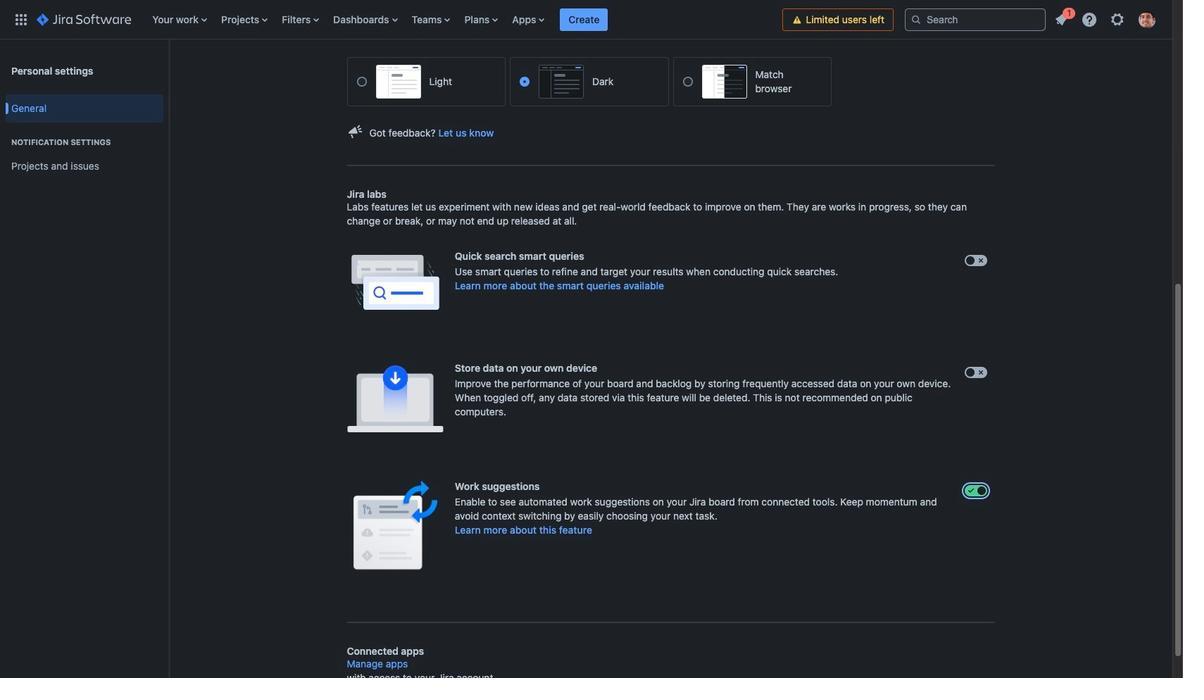 Task type: describe. For each thing, give the bounding box(es) containing it.
1 horizontal spatial list
[[1049, 5, 1164, 32]]

primary element
[[8, 0, 783, 39]]

your profile and settings image
[[1139, 11, 1156, 28]]

1 group from the top
[[6, 90, 163, 189]]

notifications image
[[1053, 11, 1070, 28]]

2 group from the top
[[6, 123, 163, 185]]

settings image
[[1109, 11, 1126, 28]]



Task type: locate. For each thing, give the bounding box(es) containing it.
1 horizontal spatial list item
[[1049, 5, 1075, 31]]

None search field
[[905, 8, 1046, 31]]

banner
[[0, 0, 1173, 39]]

jira software image
[[37, 11, 131, 28], [37, 11, 131, 28]]

None radio
[[357, 77, 367, 87], [683, 77, 693, 87], [357, 77, 367, 87], [683, 77, 693, 87]]

appswitcher icon image
[[13, 11, 30, 28]]

list
[[145, 0, 783, 39], [1049, 5, 1164, 32]]

Search field
[[905, 8, 1046, 31]]

help image
[[1081, 11, 1098, 28]]

0 horizontal spatial list item
[[560, 0, 608, 39]]

0 horizontal spatial list
[[145, 0, 783, 39]]

search image
[[911, 14, 922, 25]]

heading
[[6, 137, 163, 148]]

feedback image
[[347, 123, 364, 140]]

list item
[[560, 0, 608, 39], [1049, 5, 1075, 31]]

None radio
[[520, 77, 530, 87]]

main content
[[169, 0, 1173, 657]]

sidebar navigation image
[[154, 56, 185, 85]]

group
[[6, 90, 163, 189], [6, 123, 163, 185]]



Task type: vqa. For each thing, say whether or not it's contained in the screenshot.
site
no



